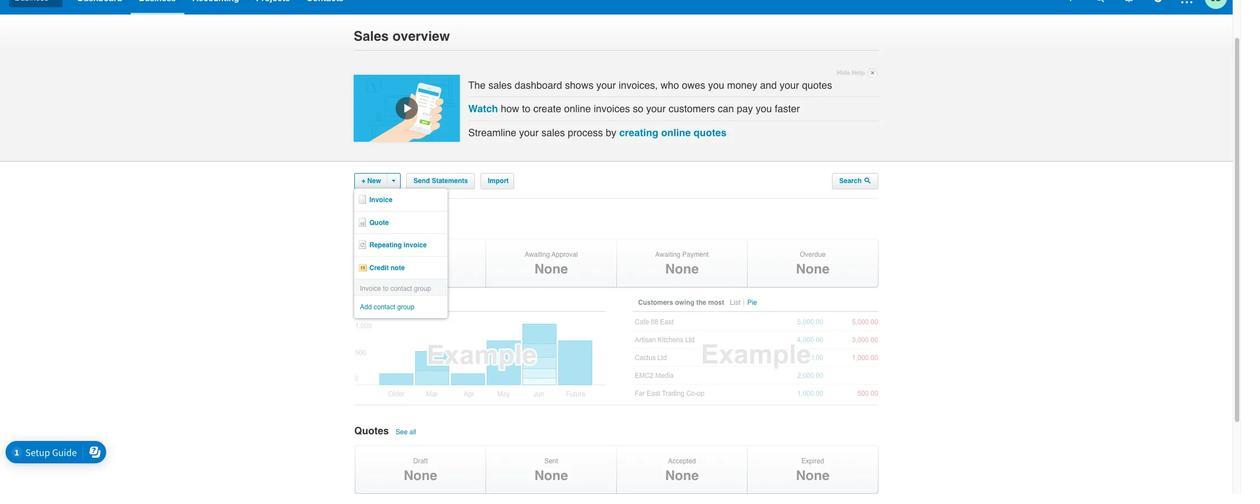 Task type: locate. For each thing, give the bounding box(es) containing it.
quote link
[[354, 212, 448, 234]]

send
[[414, 177, 430, 185]]

to right how
[[522, 103, 531, 115]]

1 vertical spatial quotes
[[694, 127, 727, 139]]

awaiting approval none
[[525, 251, 578, 277]]

1 draft none from the top
[[404, 251, 437, 277]]

repeating
[[370, 242, 402, 249]]

awaiting for awaiting payment none
[[656, 251, 681, 259]]

1 vertical spatial invoice
[[360, 285, 381, 293]]

0 vertical spatial online
[[564, 103, 591, 115]]

sales right the
[[489, 79, 512, 91]]

money
[[727, 79, 758, 91]]

1 awaiting from the left
[[525, 251, 550, 259]]

your up invoices
[[597, 79, 616, 91]]

invoices
[[594, 103, 630, 115]]

invoice down + new 'link'
[[370, 196, 393, 204]]

navigation
[[69, 0, 1060, 15]]

0 vertical spatial quotes
[[802, 79, 833, 91]]

owes
[[682, 79, 706, 91]]

awaiting inside awaiting payment none
[[656, 251, 681, 259]]

0 horizontal spatial you
[[708, 79, 725, 91]]

send statements
[[414, 177, 468, 185]]

customers
[[638, 299, 673, 307]]

group
[[414, 285, 431, 293], [397, 304, 414, 312]]

money coming in
[[360, 299, 415, 307]]

0 horizontal spatial awaiting
[[525, 251, 550, 259]]

1 vertical spatial group
[[397, 304, 414, 312]]

sales
[[489, 79, 512, 91], [542, 127, 565, 139]]

pay
[[737, 103, 753, 115]]

invoices,
[[619, 79, 658, 91]]

1 horizontal spatial online
[[661, 127, 691, 139]]

contact
[[391, 285, 412, 293], [374, 304, 395, 312]]

owing
[[675, 299, 695, 307]]

quotes left hide help link
[[802, 79, 833, 91]]

you
[[708, 79, 725, 91], [756, 103, 772, 115]]

2 draft none from the top
[[404, 458, 437, 484]]

payment
[[683, 251, 709, 259]]

none down 'invoice'
[[404, 262, 437, 277]]

credit note link
[[354, 257, 448, 279]]

search image
[[865, 177, 872, 184]]

none down payment
[[666, 262, 699, 277]]

none down "all"
[[404, 468, 437, 484]]

1 horizontal spatial you
[[756, 103, 772, 115]]

none down accepted
[[666, 468, 699, 484]]

2 awaiting from the left
[[656, 251, 681, 259]]

draft none
[[404, 251, 437, 277], [404, 458, 437, 484]]

to
[[522, 103, 531, 115], [383, 285, 389, 293]]

draft none for approval
[[404, 251, 437, 277]]

sent none
[[535, 458, 568, 484]]

invoices
[[354, 219, 395, 231]]

none
[[404, 262, 437, 277], [535, 262, 568, 277], [666, 262, 699, 277], [796, 262, 830, 277], [404, 468, 437, 484], [535, 468, 568, 484], [666, 468, 699, 484], [796, 468, 830, 484]]

hide help
[[837, 69, 865, 77]]

invoice
[[404, 242, 427, 249]]

0 vertical spatial contact
[[391, 285, 412, 293]]

1 horizontal spatial awaiting
[[656, 251, 681, 259]]

invoice up money
[[360, 285, 381, 293]]

1 draft from the top
[[413, 251, 428, 259]]

streamline your sales process by creating online quotes
[[468, 127, 727, 139]]

1 vertical spatial draft
[[413, 458, 428, 465]]

0 horizontal spatial online
[[564, 103, 591, 115]]

none inside awaiting payment none
[[666, 262, 699, 277]]

0 vertical spatial to
[[522, 103, 531, 115]]

dashboard
[[515, 79, 562, 91]]

you right pay
[[756, 103, 772, 115]]

0 vertical spatial draft
[[413, 251, 428, 259]]

awaiting inside awaiting approval none
[[525, 251, 550, 259]]

quotes
[[802, 79, 833, 91], [694, 127, 727, 139]]

none down approval
[[535, 262, 568, 277]]

0 vertical spatial draft none
[[404, 251, 437, 277]]

draft none down 'invoice'
[[404, 251, 437, 277]]

list
[[730, 299, 741, 307]]

1 vertical spatial draft none
[[404, 458, 437, 484]]

draft
[[413, 251, 428, 259], [413, 458, 428, 465]]

your
[[597, 79, 616, 91], [780, 79, 800, 91], [647, 103, 666, 115], [519, 127, 539, 139]]

draft none down "all"
[[404, 458, 437, 484]]

repeating invoice
[[370, 242, 427, 249]]

the
[[697, 299, 707, 307]]

can
[[718, 103, 734, 115]]

1 vertical spatial contact
[[374, 304, 395, 312]]

0 vertical spatial invoice
[[370, 196, 393, 204]]

online down shows at the top left of the page
[[564, 103, 591, 115]]

online down "customers" in the right of the page
[[661, 127, 691, 139]]

shows
[[565, 79, 594, 91]]

pie
[[748, 299, 757, 307]]

1 vertical spatial to
[[383, 285, 389, 293]]

to up money coming in
[[383, 285, 389, 293]]

online
[[564, 103, 591, 115], [661, 127, 691, 139]]

streamline
[[468, 127, 517, 139]]

awaiting left approval
[[525, 251, 550, 259]]

1 horizontal spatial sales
[[542, 127, 565, 139]]

see
[[396, 429, 408, 437]]

+ new
[[362, 177, 381, 185]]

2 draft from the top
[[413, 458, 428, 465]]

draft down 'invoice'
[[413, 251, 428, 259]]

add
[[360, 304, 372, 312]]

1 svg image from the left
[[1068, 0, 1075, 1]]

you right owes
[[708, 79, 725, 91]]

the
[[468, 79, 486, 91]]

statements
[[432, 177, 468, 185]]

invoice
[[370, 196, 393, 204], [360, 285, 381, 293]]

svg image
[[1068, 0, 1075, 1], [1096, 0, 1104, 2], [1126, 0, 1133, 2], [1182, 0, 1193, 3]]

draft none for none
[[404, 458, 437, 484]]

2 svg image from the left
[[1096, 0, 1104, 2]]

quotes see all
[[354, 425, 416, 437]]

the sales dashboard shows your invoices, who owes you money and your quotes
[[468, 79, 833, 91]]

draft down "all"
[[413, 458, 428, 465]]

none down overdue at bottom
[[796, 262, 830, 277]]

import link
[[481, 174, 514, 189]]

quotes down the can
[[694, 127, 727, 139]]

0 vertical spatial group
[[414, 285, 431, 293]]

awaiting left payment
[[656, 251, 681, 259]]

sales down the create
[[542, 127, 565, 139]]

in
[[409, 299, 415, 307]]

0 horizontal spatial sales
[[489, 79, 512, 91]]

your down the create
[[519, 127, 539, 139]]

and
[[760, 79, 777, 91]]

awaiting
[[525, 251, 550, 259], [656, 251, 681, 259]]

import
[[488, 177, 509, 185]]

sales
[[354, 29, 389, 44]]



Task type: vqa. For each thing, say whether or not it's contained in the screenshot.
about
no



Task type: describe. For each thing, give the bounding box(es) containing it.
accepted none
[[666, 458, 699, 484]]

credit
[[370, 264, 389, 272]]

search link
[[832, 174, 879, 189]]

0 horizontal spatial to
[[383, 285, 389, 293]]

overdue
[[800, 251, 826, 259]]

repeating invoice link
[[354, 234, 448, 257]]

hide help link
[[837, 67, 878, 79]]

customers owing the most
[[638, 299, 726, 307]]

contact inside the add contact group link
[[374, 304, 395, 312]]

help
[[852, 69, 865, 77]]

list link
[[729, 299, 745, 307]]

1 vertical spatial sales
[[542, 127, 565, 139]]

draft for none
[[413, 458, 428, 465]]

your right "and"
[[780, 79, 800, 91]]

1 horizontal spatial to
[[522, 103, 531, 115]]

send statements link
[[406, 174, 475, 189]]

1 horizontal spatial quotes
[[802, 79, 833, 91]]

see all link
[[395, 429, 419, 437]]

invoice for invoice
[[370, 196, 393, 204]]

0 vertical spatial you
[[708, 79, 725, 91]]

3 svg image from the left
[[1126, 0, 1133, 2]]

draft for approval
[[413, 251, 428, 259]]

0 horizontal spatial quotes
[[694, 127, 727, 139]]

0 vertical spatial sales
[[489, 79, 512, 91]]

accepted
[[668, 458, 696, 465]]

expired none
[[796, 458, 830, 484]]

invoice to contact group
[[360, 285, 431, 293]]

invoice link
[[354, 189, 448, 212]]

how
[[501, 103, 520, 115]]

your right so
[[647, 103, 666, 115]]

so
[[633, 103, 644, 115]]

none inside awaiting approval none
[[535, 262, 568, 277]]

customers
[[669, 103, 715, 115]]

awaiting for awaiting approval none
[[525, 251, 550, 259]]

none down 'sent'
[[535, 468, 568, 484]]

1 vertical spatial you
[[756, 103, 772, 115]]

add contact group
[[360, 304, 414, 312]]

4 svg image from the left
[[1182, 0, 1193, 3]]

by
[[606, 127, 617, 139]]

who
[[661, 79, 679, 91]]

hide
[[837, 69, 850, 77]]

creating
[[620, 127, 659, 139]]

quotes
[[354, 425, 389, 437]]

quote
[[370, 219, 389, 227]]

sales overview
[[354, 29, 450, 44]]

svg image
[[1154, 0, 1163, 2]]

expired
[[802, 458, 825, 465]]

watch link
[[468, 103, 498, 115]]

creating online quotes link
[[620, 127, 727, 139]]

most
[[709, 299, 725, 307]]

new
[[367, 177, 381, 185]]

overview
[[393, 29, 450, 44]]

money
[[360, 299, 381, 307]]

watch how to create online invoices so your customers can pay you faster
[[468, 103, 800, 115]]

awaiting payment none
[[656, 251, 709, 277]]

none down expired
[[796, 468, 830, 484]]

+
[[362, 177, 366, 185]]

add contact group link
[[354, 296, 448, 319]]

create
[[534, 103, 562, 115]]

+ new link
[[354, 174, 401, 189]]

coming
[[383, 299, 407, 307]]

sent
[[545, 458, 558, 465]]

1 vertical spatial online
[[661, 127, 691, 139]]

pie link
[[747, 299, 760, 307]]

overdue none
[[796, 251, 830, 277]]

invoice for invoice to contact group
[[360, 285, 381, 293]]

watch
[[468, 103, 498, 115]]

search
[[840, 177, 864, 185]]

faster
[[775, 103, 800, 115]]

approval
[[552, 251, 578, 259]]

note
[[391, 264, 405, 272]]

credit note
[[370, 264, 405, 272]]

all
[[410, 429, 416, 437]]

process
[[568, 127, 603, 139]]



